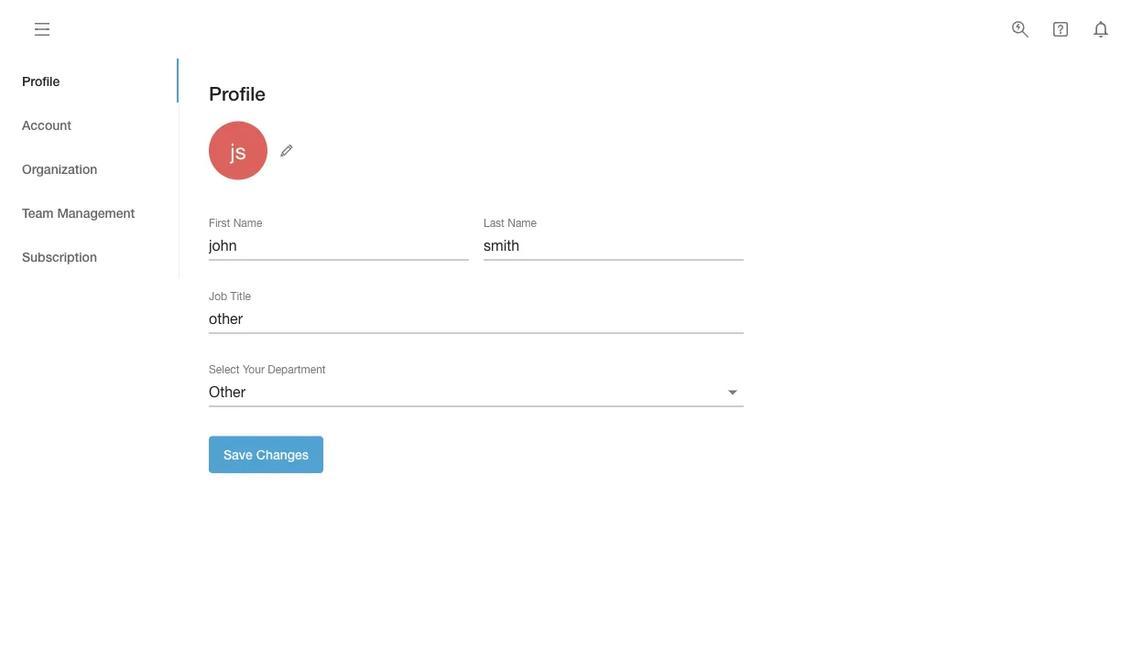 Task type: locate. For each thing, give the bounding box(es) containing it.
Doe text field
[[484, 231, 744, 260]]

0 horizontal spatial name
[[233, 217, 262, 230]]

name right last
[[508, 217, 537, 230]]

select
[[209, 363, 240, 376]]

1 name from the left
[[233, 217, 262, 230]]

management
[[57, 205, 135, 220]]

1 horizontal spatial profile
[[209, 82, 266, 105]]

2 name from the left
[[508, 217, 537, 230]]

save changes
[[223, 447, 309, 462]]

job
[[209, 290, 227, 303]]

account
[[22, 117, 71, 132]]

profile
[[22, 73, 60, 88], [209, 82, 266, 105]]

profile up js in the left of the page
[[209, 82, 266, 105]]

name
[[233, 217, 262, 230], [508, 217, 537, 230]]

1 horizontal spatial name
[[508, 217, 537, 230]]

first
[[209, 217, 230, 230]]

0 horizontal spatial profile
[[22, 73, 60, 88]]

title
[[230, 290, 251, 303]]

save
[[223, 447, 253, 462]]

name for first name
[[233, 217, 262, 230]]

job title
[[209, 290, 251, 303]]

name right first
[[233, 217, 262, 230]]

tab list
[[0, 59, 179, 278]]

your
[[243, 363, 265, 376]]

last name
[[484, 217, 537, 230]]

organization link
[[0, 147, 179, 191]]

account link
[[0, 103, 179, 147]]

profile up account
[[22, 73, 60, 88]]

department
[[268, 363, 326, 376]]



Task type: vqa. For each thing, say whether or not it's contained in the screenshot.
Team Management link
yes



Task type: describe. For each thing, give the bounding box(es) containing it.
js
[[230, 138, 246, 163]]

name for last name
[[508, 217, 537, 230]]

subscription
[[22, 249, 97, 264]]

team management link
[[0, 191, 179, 234]]

select your department other
[[209, 363, 326, 400]]

CEO text field
[[209, 304, 744, 334]]

team
[[22, 205, 54, 220]]

tab list containing profile
[[0, 59, 179, 278]]

profile link
[[0, 59, 179, 103]]

team management
[[22, 205, 135, 220]]

first name
[[209, 217, 262, 230]]

last
[[484, 217, 505, 230]]

js button
[[209, 121, 299, 180]]

organization
[[22, 161, 97, 176]]

other button
[[209, 378, 744, 407]]

changes
[[256, 447, 309, 462]]

John text field
[[209, 231, 469, 260]]

other
[[209, 383, 245, 400]]

subscription link
[[0, 234, 179, 278]]

save changes button
[[209, 436, 323, 473]]



